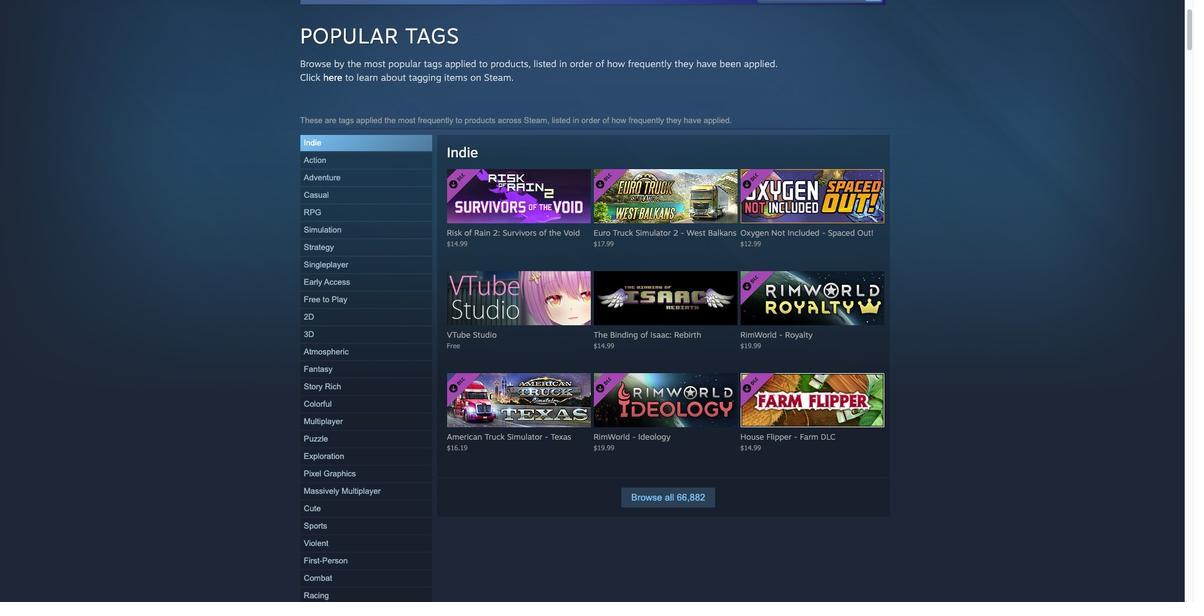 Task type: describe. For each thing, give the bounding box(es) containing it.
1 vertical spatial multiplayer
[[342, 486, 381, 496]]

survivors
[[503, 228, 537, 238]]

popular tags
[[300, 22, 459, 49]]

2:
[[493, 228, 500, 238]]

$17.99
[[594, 240, 614, 248]]

1 horizontal spatial indie
[[447, 144, 478, 160]]

3d
[[304, 330, 314, 339]]

free to play
[[304, 295, 347, 304]]

1 vertical spatial most
[[398, 116, 416, 125]]

free inside vtube studio free
[[447, 342, 460, 350]]

strategy
[[304, 243, 334, 252]]

fantasy
[[304, 365, 333, 374]]

1 vertical spatial they
[[667, 116, 682, 125]]

combat
[[304, 574, 332, 583]]

these are tags applied the most frequently to products across steam, listed in order of how frequently they have applied.
[[300, 116, 732, 125]]

1 vertical spatial how
[[612, 116, 627, 125]]

to right here
[[345, 72, 354, 83]]

- inside house flipper - farm dlc $14.99
[[794, 432, 798, 442]]

dlc
[[821, 432, 836, 442]]

$12.99
[[741, 240, 761, 248]]

in inside browse by the most popular tags applied to products, listed in order of how frequently they have been applied. click here to learn about tagging items on steam.
[[560, 58, 567, 70]]

popular
[[389, 58, 421, 70]]

these
[[300, 116, 323, 125]]

$14.99 for house
[[741, 444, 761, 452]]

2d
[[304, 312, 314, 322]]

the inside "risk of rain 2: survivors of the void $14.99"
[[549, 228, 561, 238]]

0 horizontal spatial indie
[[304, 138, 321, 147]]

66,882
[[677, 492, 706, 503]]

most inside browse by the most popular tags applied to products, listed in order of how frequently they have been applied. click here to learn about tagging items on steam.
[[364, 58, 386, 70]]

racing
[[304, 591, 329, 600]]

atmospheric
[[304, 347, 349, 356]]

applied. inside browse by the most popular tags applied to products, listed in order of how frequently they have been applied. click here to learn about tagging items on steam.
[[744, 58, 778, 70]]

are
[[325, 116, 337, 125]]

rimworld for rimworld - ideology
[[594, 432, 630, 442]]

applied inside browse by the most popular tags applied to products, listed in order of how frequently they have been applied. click here to learn about tagging items on steam.
[[445, 58, 476, 70]]

$19.99 for rimworld - ideology
[[594, 444, 615, 452]]

euro
[[594, 228, 611, 238]]

- inside euro truck simulator 2 - west balkans $17.99
[[681, 228, 684, 238]]

$14.99 inside "risk of rain 2: survivors of the void $14.99"
[[447, 240, 468, 248]]

studio
[[473, 330, 497, 340]]

browse for browse all 66,882
[[631, 492, 662, 503]]

truck for american
[[485, 432, 505, 442]]

rimworld - royalty $19.99
[[741, 330, 813, 350]]

click
[[300, 72, 321, 83]]

massively multiplayer
[[304, 486, 381, 496]]

1 vertical spatial order
[[582, 116, 600, 125]]

person
[[322, 556, 348, 565]]

tags
[[405, 22, 459, 49]]

house
[[741, 432, 764, 442]]

to up 'on'
[[479, 58, 488, 70]]

royalty
[[785, 330, 813, 340]]

0 vertical spatial multiplayer
[[304, 417, 343, 426]]

order inside browse by the most popular tags applied to products, listed in order of how frequently they have been applied. click here to learn about tagging items on steam.
[[570, 58, 593, 70]]

browse all 66,882 link
[[621, 488, 715, 508]]

vtube
[[447, 330, 471, 340]]

flipper
[[767, 432, 792, 442]]

the
[[594, 330, 608, 340]]

house flipper - farm dlc $14.99
[[741, 432, 836, 452]]

across
[[498, 116, 522, 125]]

popular
[[300, 22, 399, 49]]

here link
[[323, 72, 343, 83]]

of inside the binding of isaac: rebirth $14.99
[[641, 330, 648, 340]]

steam.
[[484, 72, 514, 83]]

rimworld - ideology $19.99
[[594, 432, 671, 452]]

been
[[720, 58, 741, 70]]

singleplayer
[[304, 260, 348, 269]]

browse for browse by the most popular tags applied to products, listed in order of how frequently they have been applied. click here to learn about tagging items on steam.
[[300, 58, 331, 70]]

items
[[444, 72, 468, 83]]

1 vertical spatial in
[[573, 116, 579, 125]]

products
[[465, 116, 496, 125]]

about
[[381, 72, 406, 83]]

first-
[[304, 556, 322, 565]]

american
[[447, 432, 482, 442]]

listed inside browse by the most popular tags applied to products, listed in order of how frequently they have been applied. click here to learn about tagging items on steam.
[[534, 58, 557, 70]]

exploration
[[304, 452, 344, 461]]

tagging
[[409, 72, 442, 83]]

on
[[470, 72, 482, 83]]

balkans
[[708, 228, 737, 238]]

simulator for 2
[[636, 228, 671, 238]]

2
[[673, 228, 679, 238]]

1 vertical spatial applied.
[[704, 116, 732, 125]]

casual
[[304, 190, 329, 200]]

massively
[[304, 486, 339, 496]]

rpg
[[304, 208, 321, 217]]

rain
[[474, 228, 491, 238]]

browse by the most popular tags applied to products, listed in order of how frequently they have been applied. click here to learn about tagging items on steam.
[[300, 58, 778, 83]]

violent
[[304, 539, 328, 548]]

0 vertical spatial free
[[304, 295, 321, 304]]

$16.19
[[447, 444, 468, 452]]

frequently inside browse by the most popular tags applied to products, listed in order of how frequently they have been applied. click here to learn about tagging items on steam.
[[628, 58, 672, 70]]



Task type: vqa. For each thing, say whether or not it's contained in the screenshot.


Task type: locate. For each thing, give the bounding box(es) containing it.
1 horizontal spatial $14.99
[[594, 342, 614, 350]]

simulation
[[304, 225, 342, 235]]

first-person
[[304, 556, 348, 565]]

0 vertical spatial applied.
[[744, 58, 778, 70]]

$14.99 for the
[[594, 342, 614, 350]]

sports
[[304, 521, 327, 531]]

0 horizontal spatial applied
[[356, 116, 382, 125]]

1 vertical spatial have
[[684, 116, 702, 125]]

0 vertical spatial listed
[[534, 58, 557, 70]]

rimworld
[[741, 330, 777, 340], [594, 432, 630, 442]]

browse left all
[[631, 492, 662, 503]]

0 vertical spatial in
[[560, 58, 567, 70]]

browse up click
[[300, 58, 331, 70]]

products,
[[491, 58, 531, 70]]

rimworld for rimworld - royalty
[[741, 330, 777, 340]]

truck right euro
[[613, 228, 633, 238]]

1 horizontal spatial rimworld
[[741, 330, 777, 340]]

story
[[304, 382, 323, 391]]

multiplayer down graphics
[[342, 486, 381, 496]]

have inside browse by the most popular tags applied to products, listed in order of how frequently they have been applied. click here to learn about tagging items on steam.
[[697, 58, 717, 70]]

story rich
[[304, 382, 341, 391]]

most down about
[[398, 116, 416, 125]]

0 vertical spatial they
[[675, 58, 694, 70]]

browse inside browse by the most popular tags applied to products, listed in order of how frequently they have been applied. click here to learn about tagging items on steam.
[[300, 58, 331, 70]]

- inside "rimworld - royalty $19.99"
[[779, 330, 783, 340]]

$19.99 inside "rimworld - royalty $19.99"
[[741, 342, 761, 350]]

indie up "action"
[[304, 138, 321, 147]]

- left royalty
[[779, 330, 783, 340]]

simulator left 2
[[636, 228, 671, 238]]

$14.99 inside the binding of isaac: rebirth $14.99
[[594, 342, 614, 350]]

0 vertical spatial $14.99
[[447, 240, 468, 248]]

0 horizontal spatial simulator
[[507, 432, 543, 442]]

0 horizontal spatial rimworld
[[594, 432, 630, 442]]

vtube studio free
[[447, 330, 497, 350]]

0 vertical spatial order
[[570, 58, 593, 70]]

1 horizontal spatial tags
[[424, 58, 442, 70]]

truck right american
[[485, 432, 505, 442]]

order
[[570, 58, 593, 70], [582, 116, 600, 125]]

applied. down been
[[704, 116, 732, 125]]

0 horizontal spatial tags
[[339, 116, 354, 125]]

of inside browse by the most popular tags applied to products, listed in order of how frequently they have been applied. click here to learn about tagging items on steam.
[[596, 58, 604, 70]]

they inside browse by the most popular tags applied to products, listed in order of how frequently they have been applied. click here to learn about tagging items on steam.
[[675, 58, 694, 70]]

0 horizontal spatial $14.99
[[447, 240, 468, 248]]

most
[[364, 58, 386, 70], [398, 116, 416, 125]]

have
[[697, 58, 717, 70], [684, 116, 702, 125]]

2 vertical spatial the
[[549, 228, 561, 238]]

1 horizontal spatial simulator
[[636, 228, 671, 238]]

listed
[[534, 58, 557, 70], [552, 116, 571, 125]]

- inside the american truck simulator - texas $16.19
[[545, 432, 549, 442]]

0 vertical spatial $19.99
[[741, 342, 761, 350]]

simulator
[[636, 228, 671, 238], [507, 432, 543, 442]]

west
[[687, 228, 706, 238]]

rimworld left "ideology" on the bottom right of the page
[[594, 432, 630, 442]]

early access
[[304, 277, 350, 287]]

tags up tagging
[[424, 58, 442, 70]]

early
[[304, 277, 322, 287]]

rich
[[325, 382, 341, 391]]

ideology
[[638, 432, 671, 442]]

the inside browse by the most popular tags applied to products, listed in order of how frequently they have been applied. click here to learn about tagging items on steam.
[[347, 58, 361, 70]]

cute
[[304, 504, 321, 513]]

rimworld inside rimworld - ideology $19.99
[[594, 432, 630, 442]]

of
[[596, 58, 604, 70], [603, 116, 609, 125], [464, 228, 472, 238], [539, 228, 547, 238], [641, 330, 648, 340]]

- left spaced
[[822, 228, 826, 238]]

1 horizontal spatial $19.99
[[741, 342, 761, 350]]

free down early
[[304, 295, 321, 304]]

0 vertical spatial have
[[697, 58, 717, 70]]

1 vertical spatial simulator
[[507, 432, 543, 442]]

isaac:
[[651, 330, 672, 340]]

0 vertical spatial tags
[[424, 58, 442, 70]]

most up learn
[[364, 58, 386, 70]]

1 vertical spatial $14.99
[[594, 342, 614, 350]]

- right 2
[[681, 228, 684, 238]]

0 horizontal spatial free
[[304, 295, 321, 304]]

colorful
[[304, 399, 332, 409]]

not
[[772, 228, 785, 238]]

all
[[665, 492, 674, 503]]

0 vertical spatial simulator
[[636, 228, 671, 238]]

simulator inside euro truck simulator 2 - west balkans $17.99
[[636, 228, 671, 238]]

multiplayer
[[304, 417, 343, 426], [342, 486, 381, 496]]

by
[[334, 58, 345, 70]]

0 vertical spatial browse
[[300, 58, 331, 70]]

2 horizontal spatial $14.99
[[741, 444, 761, 452]]

tags
[[424, 58, 442, 70], [339, 116, 354, 125]]

$14.99 down risk
[[447, 240, 468, 248]]

action
[[304, 156, 326, 165]]

steam,
[[524, 116, 550, 125]]

they
[[675, 58, 694, 70], [667, 116, 682, 125]]

$14.99 down the
[[594, 342, 614, 350]]

learn
[[357, 72, 378, 83]]

browse all 66,882
[[631, 492, 706, 503]]

puzzle
[[304, 434, 328, 444]]

-
[[681, 228, 684, 238], [822, 228, 826, 238], [779, 330, 783, 340], [545, 432, 549, 442], [632, 432, 636, 442], [794, 432, 798, 442]]

here
[[323, 72, 343, 83]]

1 vertical spatial listed
[[552, 116, 571, 125]]

in right 'products,'
[[560, 58, 567, 70]]

- inside rimworld - ideology $19.99
[[632, 432, 636, 442]]

rebirth
[[674, 330, 701, 340]]

0 vertical spatial most
[[364, 58, 386, 70]]

truck inside the american truck simulator - texas $16.19
[[485, 432, 505, 442]]

how inside browse by the most popular tags applied to products, listed in order of how frequently they have been applied. click here to learn about tagging items on steam.
[[607, 58, 625, 70]]

simulator left texas
[[507, 432, 543, 442]]

spaced
[[828, 228, 855, 238]]

0 horizontal spatial browse
[[300, 58, 331, 70]]

1 vertical spatial the
[[385, 116, 396, 125]]

2 vertical spatial $14.99
[[741, 444, 761, 452]]

1 horizontal spatial free
[[447, 342, 460, 350]]

in right steam,
[[573, 116, 579, 125]]

indie down products
[[447, 144, 478, 160]]

0 vertical spatial applied
[[445, 58, 476, 70]]

pixel graphics
[[304, 469, 356, 478]]

1 vertical spatial truck
[[485, 432, 505, 442]]

$19.99 for rimworld - royalty
[[741, 342, 761, 350]]

american truck simulator - texas $16.19
[[447, 432, 572, 452]]

indie
[[304, 138, 321, 147], [447, 144, 478, 160]]

the right by
[[347, 58, 361, 70]]

texas
[[551, 432, 572, 442]]

the left the void
[[549, 228, 561, 238]]

1 horizontal spatial in
[[573, 116, 579, 125]]

1 horizontal spatial most
[[398, 116, 416, 125]]

None search field
[[757, 0, 882, 2]]

1 horizontal spatial the
[[385, 116, 396, 125]]

1 vertical spatial tags
[[339, 116, 354, 125]]

0 vertical spatial the
[[347, 58, 361, 70]]

frequently
[[628, 58, 672, 70], [418, 116, 453, 125], [629, 116, 664, 125]]

$14.99 down house
[[741, 444, 761, 452]]

risk of rain 2: survivors of the void $14.99
[[447, 228, 580, 248]]

applied. right been
[[744, 58, 778, 70]]

search search field
[[766, 0, 863, 2]]

1 vertical spatial rimworld
[[594, 432, 630, 442]]

listed right steam,
[[552, 116, 571, 125]]

1 horizontal spatial browse
[[631, 492, 662, 503]]

truck
[[613, 228, 633, 238], [485, 432, 505, 442]]

0 horizontal spatial applied.
[[704, 116, 732, 125]]

$19.99
[[741, 342, 761, 350], [594, 444, 615, 452]]

1 vertical spatial free
[[447, 342, 460, 350]]

to left products
[[456, 116, 462, 125]]

$14.99 inside house flipper - farm dlc $14.99
[[741, 444, 761, 452]]

0 horizontal spatial most
[[364, 58, 386, 70]]

the
[[347, 58, 361, 70], [385, 116, 396, 125], [549, 228, 561, 238]]

$19.99 inside rimworld - ideology $19.99
[[594, 444, 615, 452]]

farm
[[800, 432, 819, 442]]

risk
[[447, 228, 462, 238]]

rimworld left royalty
[[741, 330, 777, 340]]

graphics
[[324, 469, 356, 478]]

0 horizontal spatial the
[[347, 58, 361, 70]]

1 vertical spatial applied
[[356, 116, 382, 125]]

void
[[564, 228, 580, 238]]

listed right 'products,'
[[534, 58, 557, 70]]

applied up items
[[445, 58, 476, 70]]

- inside oxygen not included - spaced out! $12.99
[[822, 228, 826, 238]]

0 horizontal spatial $19.99
[[594, 444, 615, 452]]

tags right are
[[339, 116, 354, 125]]

to left play
[[323, 295, 330, 304]]

2 horizontal spatial the
[[549, 228, 561, 238]]

play
[[332, 295, 347, 304]]

0 horizontal spatial truck
[[485, 432, 505, 442]]

binding
[[610, 330, 638, 340]]

1 horizontal spatial applied.
[[744, 58, 778, 70]]

applied right are
[[356, 116, 382, 125]]

adventure
[[304, 173, 341, 182]]

oxygen not included - spaced out! $12.99
[[741, 228, 874, 248]]

oxygen
[[741, 228, 769, 238]]

simulator inside the american truck simulator - texas $16.19
[[507, 432, 543, 442]]

euro truck simulator 2 - west balkans $17.99
[[594, 228, 737, 248]]

truck inside euro truck simulator 2 - west balkans $17.99
[[613, 228, 633, 238]]

truck for euro
[[613, 228, 633, 238]]

1 vertical spatial browse
[[631, 492, 662, 503]]

out!
[[858, 228, 874, 238]]

1 vertical spatial $19.99
[[594, 444, 615, 452]]

simulator for -
[[507, 432, 543, 442]]

1 horizontal spatial truck
[[613, 228, 633, 238]]

tags inside browse by the most popular tags applied to products, listed in order of how frequently they have been applied. click here to learn about tagging items on steam.
[[424, 58, 442, 70]]

- left "ideology" on the bottom right of the page
[[632, 432, 636, 442]]

indie link
[[447, 144, 478, 160]]

0 vertical spatial how
[[607, 58, 625, 70]]

pixel
[[304, 469, 321, 478]]

included
[[788, 228, 820, 238]]

1 horizontal spatial applied
[[445, 58, 476, 70]]

0 horizontal spatial in
[[560, 58, 567, 70]]

the binding of isaac: rebirth $14.99
[[594, 330, 701, 350]]

$14.99
[[447, 240, 468, 248], [594, 342, 614, 350], [741, 444, 761, 452]]

browse
[[300, 58, 331, 70], [631, 492, 662, 503]]

- left texas
[[545, 432, 549, 442]]

how
[[607, 58, 625, 70], [612, 116, 627, 125]]

multiplayer down colorful
[[304, 417, 343, 426]]

0 vertical spatial truck
[[613, 228, 633, 238]]

- left farm
[[794, 432, 798, 442]]

rimworld inside "rimworld - royalty $19.99"
[[741, 330, 777, 340]]

free down vtube
[[447, 342, 460, 350]]

access
[[324, 277, 350, 287]]

0 vertical spatial rimworld
[[741, 330, 777, 340]]

the down about
[[385, 116, 396, 125]]



